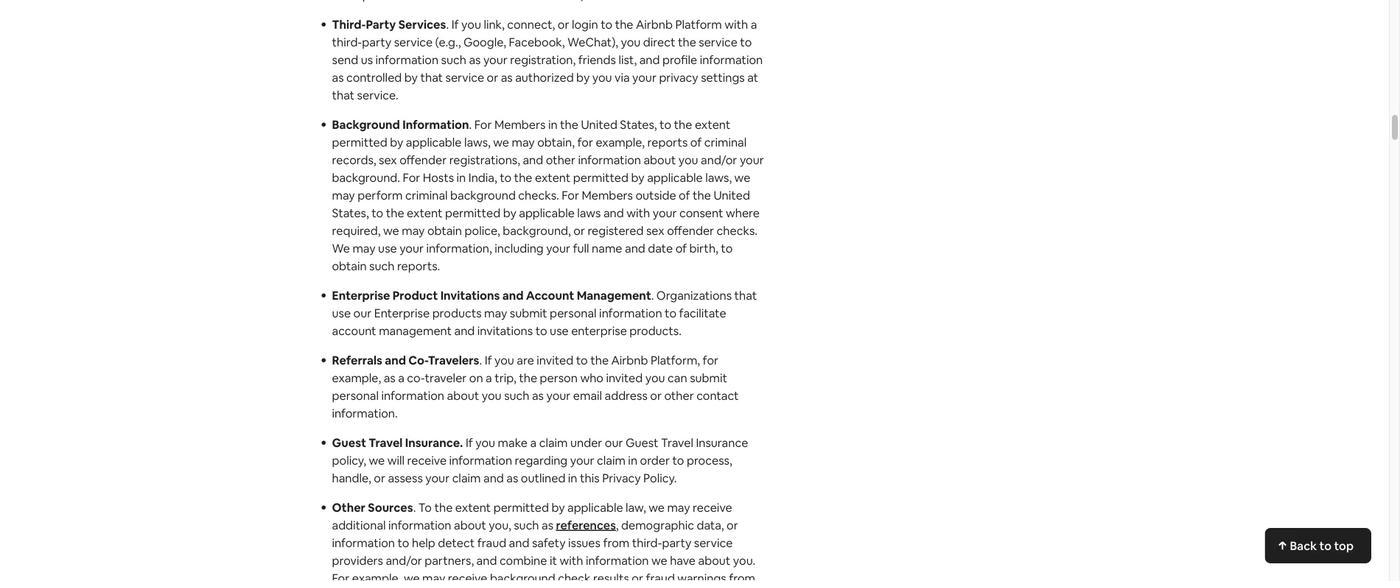 Task type: locate. For each thing, give the bounding box(es) containing it.
0 horizontal spatial with
[[560, 553, 583, 569]]

obtain,
[[537, 135, 575, 150]]

to right birth,
[[721, 241, 733, 256]]

applicable up references
[[567, 500, 623, 516]]

0 vertical spatial invited
[[537, 353, 574, 368]]

or up full
[[574, 223, 585, 238]]

0 vertical spatial example,
[[596, 135, 645, 150]]

2 horizontal spatial receive
[[693, 500, 732, 516]]

if inside . if you link, connect, or login to the airbnb platform with a third-party service (e.g., google, facebook, wechat), you direct the service to send us information such as your registration, friends list, and profile information as controlled by that service or as authorized by you via your privacy settings at that service.
[[452, 17, 459, 32]]

or right address
[[650, 388, 662, 403]]

of right reports
[[690, 135, 702, 150]]

claim up the privacy
[[597, 453, 626, 468]]

1 horizontal spatial claim
[[539, 436, 568, 451]]

travel inside if you make a claim under our guest travel insurance policy, we will receive information regarding your claim in order to process, handle, or assess your claim and as outlined in this privacy policy.
[[661, 436, 693, 451]]

1 horizontal spatial party
[[662, 536, 692, 551]]

if
[[452, 17, 459, 32], [485, 353, 492, 368], [466, 436, 473, 451]]

. inside . for members in the united states, to the extent permitted by applicable laws, we may obtain, for example, reports of criminal records, sex offender registrations, and other information about you and/or your background. for hosts in india, to the extent permitted by applicable laws, we may perform criminal background checks. for members outside of the united states, to the extent permitted by applicable laws and with your consent where required, we may obtain police, background, or registered sex offender checks. we may use your information, including your full name and date of birth, to obtain such reports.
[[469, 117, 472, 132]]

facilitate
[[679, 306, 726, 321]]

wechat),
[[568, 35, 618, 50]]

1 vertical spatial and/or
[[386, 553, 422, 569]]

such down (e.g.,
[[441, 52, 466, 67]]

0 horizontal spatial checks.
[[518, 188, 559, 203]]

1 horizontal spatial guest
[[626, 436, 659, 451]]

at
[[747, 70, 758, 85]]

. if you link, connect, or login to the airbnb platform with a third-party service (e.g., google, facebook, wechat), you direct the service to send us information such as your registration, friends list, and profile information as controlled by that service or as authorized by you via your privacy settings at that service.
[[332, 17, 763, 103]]

additional
[[332, 518, 386, 533]]

invited
[[537, 353, 574, 368], [606, 371, 643, 386]]

0 horizontal spatial party
[[362, 35, 391, 50]]

members
[[494, 117, 546, 132], [582, 188, 633, 203]]

sex up date
[[646, 223, 665, 238]]

,
[[616, 518, 619, 533]]

third-party services
[[332, 17, 446, 32]]

and inside . if you link, connect, or login to the airbnb platform with a third-party service (e.g., google, facebook, wechat), you direct the service to send us information such as your registration, friends list, and profile information as controlled by that service or as authorized by you via your privacy settings at that service.
[[639, 52, 660, 67]]

birth,
[[690, 241, 718, 256]]

the up reports
[[674, 117, 692, 132]]

and up registered
[[604, 206, 624, 221]]

this
[[580, 471, 600, 486]]

guest up order
[[626, 436, 659, 451]]

1 vertical spatial claim
[[597, 453, 626, 468]]

1 horizontal spatial receive
[[448, 571, 487, 581]]

0 horizontal spatial invited
[[537, 353, 574, 368]]

1 horizontal spatial and/or
[[701, 153, 737, 168]]

0 horizontal spatial personal
[[332, 388, 379, 403]]

offender
[[400, 153, 447, 168], [667, 223, 714, 238]]

2 horizontal spatial if
[[485, 353, 492, 368]]

about
[[644, 153, 676, 168], [447, 388, 479, 403], [454, 518, 486, 533], [698, 553, 731, 569]]

claim down insurance.
[[452, 471, 481, 486]]

other down can
[[664, 388, 694, 403]]

laws
[[577, 206, 601, 221]]

results
[[593, 571, 629, 581]]

including
[[495, 241, 544, 256]]

or inside if you make a claim under our guest travel insurance policy, we will receive information regarding your claim in order to process, handle, or assess your claim and as outlined in this privacy policy.
[[374, 471, 385, 486]]

airbnb up direct
[[636, 17, 673, 32]]

in up the privacy
[[628, 453, 638, 468]]

if inside if you make a claim under our guest travel insurance policy, we will receive information regarding your claim in order to process, handle, or assess your claim and as outlined in this privacy policy.
[[466, 436, 473, 451]]

may down 'enterprise product invitations and account management'
[[484, 306, 507, 321]]

1 vertical spatial receive
[[693, 500, 732, 516]]

permitted up records,
[[332, 135, 387, 150]]

insurance
[[696, 436, 748, 451]]

such inside . if you are invited to the airbnb platform, for example, as a co-traveler on a trip, the person who invited you can submit personal information about you such as your email address or other contact information.
[[504, 388, 529, 403]]

united up where
[[714, 188, 750, 203]]

0 horizontal spatial obtain
[[332, 259, 367, 274]]

1 horizontal spatial our
[[605, 436, 623, 451]]

1 horizontal spatial checks.
[[717, 223, 758, 238]]

if for a
[[485, 353, 492, 368]]

for up the laws
[[562, 188, 579, 203]]

management
[[577, 288, 651, 303]]

states,
[[620, 117, 657, 132], [332, 206, 369, 221]]

the down perform
[[386, 206, 404, 221]]

background
[[332, 117, 400, 132]]

example,
[[596, 135, 645, 150], [332, 371, 381, 386], [352, 571, 401, 581]]

and/or
[[701, 153, 737, 168], [386, 553, 422, 569]]

your up reports.
[[400, 241, 424, 256]]

profile
[[663, 52, 697, 67]]

on
[[469, 371, 483, 386]]

1 guest from the left
[[332, 436, 366, 451]]

members up obtain,
[[494, 117, 546, 132]]

facebook,
[[509, 35, 565, 50]]

information up results at left bottom
[[586, 553, 649, 569]]

such left reports.
[[369, 259, 395, 274]]

. inside . if you are invited to the airbnb platform, for example, as a co-traveler on a trip, the person who invited you can submit personal information about you such as your email address or other contact information.
[[479, 353, 482, 368]]

service down services
[[394, 35, 433, 50]]

laws, up consent
[[705, 170, 732, 185]]

if for (e.g.,
[[452, 17, 459, 32]]

criminal right reports
[[704, 135, 747, 150]]

. up on
[[479, 353, 482, 368]]

background inside , demographic data, or information to help detect fraud and safety issues from third-party service providers and/or partners, and combine it with information we have about you. for example, we may receive background check results or fraud warnings f
[[490, 571, 555, 581]]

1 horizontal spatial offender
[[667, 223, 714, 238]]

to up reports
[[660, 117, 671, 132]]

1 vertical spatial use
[[332, 306, 351, 321]]

. inside . if you link, connect, or login to the airbnb platform with a third-party service (e.g., google, facebook, wechat), you direct the service to send us information such as your registration, friends list, and profile information as controlled by that service or as authorized by you via your privacy settings at that service.
[[446, 17, 449, 32]]

account
[[526, 288, 574, 303]]

. up products.
[[651, 288, 654, 303]]

extent inside . to the extent permitted by applicable law, we may receive additional information about you, such as
[[455, 500, 491, 516]]

extent
[[695, 117, 731, 132], [535, 170, 571, 185], [407, 206, 442, 221], [455, 500, 491, 516]]

of up consent
[[679, 188, 690, 203]]

0 horizontal spatial receive
[[407, 453, 447, 468]]

your right via
[[632, 70, 657, 85]]

to inside button
[[1320, 538, 1332, 553]]

1 vertical spatial that
[[332, 88, 355, 103]]

applicable inside . to the extent permitted by applicable law, we may receive additional information about you, such as
[[567, 500, 623, 516]]

1 vertical spatial united
[[714, 188, 750, 203]]

our right under
[[605, 436, 623, 451]]

your inside . if you are invited to the airbnb platform, for example, as a co-traveler on a trip, the person who invited you can submit personal information about you such as your email address or other contact information.
[[546, 388, 571, 403]]

a up regarding
[[530, 436, 537, 451]]

that left 'service.'
[[332, 88, 355, 103]]

1 horizontal spatial other
[[664, 388, 694, 403]]

0 vertical spatial for
[[577, 135, 593, 150]]

receive inside . to the extent permitted by applicable law, we may receive additional information about you, such as
[[693, 500, 732, 516]]

to up products.
[[665, 306, 677, 321]]

1 vertical spatial if
[[485, 353, 492, 368]]

1 horizontal spatial if
[[466, 436, 473, 451]]

we up 'demographic'
[[649, 500, 665, 516]]

use inside . for members in the united states, to the extent permitted by applicable laws, we may obtain, for example, reports of criminal records, sex offender registrations, and other information about you and/or your background. for hosts in india, to the extent permitted by applicable laws, we may perform criminal background checks. for members outside of the united states, to the extent permitted by applicable laws and with your consent where required, we may obtain police, background, or registered sex offender checks. we may use your information, including your full name and date of birth, to obtain such reports.
[[378, 241, 397, 256]]

. inside . to the extent permitted by applicable law, we may receive additional information about you, such as
[[413, 500, 416, 516]]

1 vertical spatial states,
[[332, 206, 369, 221]]

offender down consent
[[667, 223, 714, 238]]

0 horizontal spatial fraud
[[477, 536, 506, 551]]

may inside , demographic data, or information to help detect fraud and safety issues from third-party service providers and/or partners, and combine it with information we have about you. for example, we may receive background check results or fraud warnings f
[[422, 571, 445, 581]]

information inside if you make a claim under our guest travel insurance policy, we will receive information regarding your claim in order to process, handle, or assess your claim and as outlined in this privacy policy.
[[449, 453, 512, 468]]

0 vertical spatial members
[[494, 117, 546, 132]]

outside
[[636, 188, 676, 203]]

enterprise inside . organizations that use our enterprise products may submit personal information to facilitate account management and invitations to use enterprise products.
[[374, 306, 430, 321]]

0 vertical spatial other
[[546, 153, 576, 168]]

2 vertical spatial receive
[[448, 571, 487, 581]]

0 horizontal spatial guest
[[332, 436, 366, 451]]

other inside . for members in the united states, to the extent permitted by applicable laws, we may obtain, for example, reports of criminal records, sex offender registrations, and other information about you and/or your background. for hosts in india, to the extent permitted by applicable laws, we may perform criminal background checks. for members outside of the united states, to the extent permitted by applicable laws and with your consent where required, we may obtain police, background, or registered sex offender checks. we may use your information, including your full name and date of birth, to obtain such reports.
[[546, 153, 576, 168]]

for down the 'providers' on the left of page
[[332, 571, 349, 581]]

guest up policy,
[[332, 436, 366, 451]]

1 vertical spatial submit
[[690, 371, 727, 386]]

receive inside if you make a claim under our guest travel insurance policy, we will receive information regarding your claim in order to process, handle, or assess your claim and as outlined in this privacy policy.
[[407, 453, 447, 468]]

and
[[639, 52, 660, 67], [523, 153, 543, 168], [604, 206, 624, 221], [625, 241, 645, 256], [502, 288, 524, 303], [454, 324, 475, 339], [385, 353, 406, 368], [483, 471, 504, 486], [509, 536, 529, 551], [477, 553, 497, 569]]

0 vertical spatial obtain
[[427, 223, 462, 238]]

product
[[393, 288, 438, 303]]

have
[[670, 553, 696, 569]]

2 vertical spatial claim
[[452, 471, 481, 486]]

0 horizontal spatial for
[[577, 135, 593, 150]]

personal down account on the left of page
[[550, 306, 597, 321]]

our inside if you make a claim under our guest travel insurance policy, we will receive information regarding your claim in order to process, handle, or assess your claim and as outlined in this privacy policy.
[[605, 436, 623, 451]]

2 travel from the left
[[661, 436, 693, 451]]

service down platform
[[699, 35, 738, 50]]

1 vertical spatial with
[[627, 206, 650, 221]]

about up detect at the bottom
[[454, 518, 486, 533]]

2 guest from the left
[[626, 436, 659, 451]]

information up the controlled
[[376, 52, 439, 67]]

1 horizontal spatial fraud
[[646, 571, 675, 581]]

the right to
[[434, 500, 453, 516]]

enterprise down "product"
[[374, 306, 430, 321]]

to right order
[[672, 453, 684, 468]]

party inside . if you link, connect, or login to the airbnb platform with a third-party service (e.g., google, facebook, wechat), you direct the service to send us information such as your registration, friends list, and profile information as controlled by that service or as authorized by you via your privacy settings at that service.
[[362, 35, 391, 50]]

0 vertical spatial submit
[[510, 306, 547, 321]]

referrals and co-travelers
[[332, 353, 479, 368]]

to inside . if you are invited to the airbnb platform, for example, as a co-traveler on a trip, the person who invited you can submit personal information about you such as your email address or other contact information.
[[576, 353, 588, 368]]

2 vertical spatial if
[[466, 436, 473, 451]]

controlled
[[346, 70, 402, 85]]

and down products
[[454, 324, 475, 339]]

0 horizontal spatial and/or
[[386, 553, 422, 569]]

receive up data,
[[693, 500, 732, 516]]

background,
[[503, 223, 571, 238]]

back to top
[[1290, 538, 1354, 553]]

checks. up 'background,'
[[518, 188, 559, 203]]

0 vertical spatial that
[[420, 70, 443, 85]]

login
[[572, 17, 598, 32]]

united
[[581, 117, 617, 132], [714, 188, 750, 203]]

link,
[[484, 17, 505, 32]]

receive
[[407, 453, 447, 468], [693, 500, 732, 516], [448, 571, 487, 581]]

0 vertical spatial with
[[725, 17, 748, 32]]

our inside . organizations that use our enterprise products may submit personal information to facilitate account management and invitations to use enterprise products.
[[353, 306, 372, 321]]

to up who
[[576, 353, 588, 368]]

as inside . to the extent permitted by applicable law, we may receive additional information about you, such as
[[542, 518, 554, 533]]

police,
[[465, 223, 500, 238]]

1 vertical spatial of
[[679, 188, 690, 203]]

example, inside , demographic data, or information to help detect fraud and safety issues from third-party service providers and/or partners, and combine it with information we have about you. for example, we may receive background check results or fraud warnings f
[[352, 571, 401, 581]]

fraud
[[477, 536, 506, 551], [646, 571, 675, 581]]

0 horizontal spatial united
[[581, 117, 617, 132]]

1 horizontal spatial travel
[[661, 436, 693, 451]]

products.
[[630, 324, 682, 339]]

third- inside , demographic data, or information to help detect fraud and safety issues from third-party service providers and/or partners, and combine it with information we have about you. for example, we may receive background check results or fraud warnings f
[[632, 536, 662, 551]]

your up to
[[425, 471, 450, 486]]

0 vertical spatial third-
[[332, 35, 362, 50]]

third- down 'demographic'
[[632, 536, 662, 551]]

to
[[418, 500, 432, 516]]

our
[[353, 306, 372, 321], [605, 436, 623, 451]]

by up outside
[[631, 170, 645, 185]]

safety
[[532, 536, 566, 551]]

us
[[361, 52, 373, 67]]

india,
[[469, 170, 497, 185]]

detect
[[438, 536, 475, 551]]

may down background.
[[332, 188, 355, 203]]

via
[[615, 70, 630, 85]]

2 vertical spatial use
[[550, 324, 569, 339]]

will
[[387, 453, 405, 468]]

use down the required,
[[378, 241, 397, 256]]

and/or inside , demographic data, or information to help detect fraud and safety issues from third-party service providers and/or partners, and combine it with information we have about you. for example, we may receive background check results or fraud warnings f
[[386, 553, 422, 569]]

0 horizontal spatial that
[[332, 88, 355, 103]]

in left india,
[[457, 170, 466, 185]]

party
[[362, 35, 391, 50], [662, 536, 692, 551]]

0 horizontal spatial laws,
[[464, 135, 491, 150]]

you down reports
[[679, 153, 698, 168]]

we up "registrations,"
[[493, 135, 509, 150]]

2 horizontal spatial that
[[734, 288, 757, 303]]

regarding
[[515, 453, 568, 468]]

0 horizontal spatial travel
[[369, 436, 403, 451]]

that
[[420, 70, 443, 85], [332, 88, 355, 103], [734, 288, 757, 303]]

you.
[[733, 553, 756, 569]]

our up account
[[353, 306, 372, 321]]

third- for have
[[632, 536, 662, 551]]

0 vertical spatial airbnb
[[636, 17, 673, 32]]

may left obtain,
[[512, 135, 535, 150]]

with inside . for members in the united states, to the extent permitted by applicable laws, we may obtain, for example, reports of criminal records, sex offender registrations, and other information about you and/or your background. for hosts in india, to the extent permitted by applicable laws, we may perform criminal background checks. for members outside of the united states, to the extent permitted by applicable laws and with your consent where required, we may obtain police, background, or registered sex offender checks. we may use your information, including your full name and date of birth, to obtain such reports.
[[627, 206, 650, 221]]

if up (e.g.,
[[452, 17, 459, 32]]

1 vertical spatial airbnb
[[611, 353, 648, 368]]

1 vertical spatial criminal
[[405, 188, 448, 203]]

handle,
[[332, 471, 371, 486]]

the
[[615, 17, 633, 32], [678, 35, 696, 50], [560, 117, 578, 132], [674, 117, 692, 132], [514, 170, 532, 185], [693, 188, 711, 203], [386, 206, 404, 221], [590, 353, 609, 368], [519, 371, 537, 386], [434, 500, 453, 516]]

1 vertical spatial other
[[664, 388, 694, 403]]

information down make
[[449, 453, 512, 468]]

laws, up "registrations,"
[[464, 135, 491, 150]]

0 vertical spatial of
[[690, 135, 702, 150]]

. for members in the united states, to the extent permitted by applicable laws, we may obtain, for example, reports of criminal records, sex offender registrations, and other information about you and/or your background. for hosts in india, to the extent permitted by applicable laws, we may perform criminal background checks. for members outside of the united states, to the extent permitted by applicable laws and with your consent where required, we may obtain police, background, or registered sex offender checks. we may use your information, including your full name and date of birth, to obtain such reports.
[[332, 117, 764, 274]]

permitted up you,
[[494, 500, 549, 516]]

0 horizontal spatial submit
[[510, 306, 547, 321]]

1 horizontal spatial united
[[714, 188, 750, 203]]

1 vertical spatial for
[[703, 353, 719, 368]]

1 vertical spatial personal
[[332, 388, 379, 403]]

service.
[[357, 88, 399, 103]]

providers
[[332, 553, 383, 569]]

as inside if you make a claim under our guest travel insurance policy, we will receive information regarding your claim in order to process, handle, or assess your claim and as outlined in this privacy policy.
[[506, 471, 518, 486]]

third- inside . if you link, connect, or login to the airbnb platform with a third-party service (e.g., google, facebook, wechat), you direct the service to send us information such as your registration, friends list, and profile information as controlled by that service or as authorized by you via your privacy settings at that service.
[[332, 35, 362, 50]]

information inside . for members in the united states, to the extent permitted by applicable laws, we may obtain, for example, reports of criminal records, sex offender registrations, and other information about you and/or your background. for hosts in india, to the extent permitted by applicable laws, we may perform criminal background checks. for members outside of the united states, to the extent permitted by applicable laws and with your consent where required, we may obtain police, background, or registered sex offender checks. we may use your information, including your full name and date of birth, to obtain such reports.
[[578, 153, 641, 168]]

permitted
[[332, 135, 387, 150], [573, 170, 629, 185], [445, 206, 501, 221], [494, 500, 549, 516]]

. up (e.g.,
[[446, 17, 449, 32]]

obtain
[[427, 223, 462, 238], [332, 259, 367, 274]]

. for enterprise product invitations and account management
[[651, 288, 654, 303]]

0 vertical spatial laws,
[[464, 135, 491, 150]]

1 horizontal spatial third-
[[632, 536, 662, 551]]

issues
[[568, 536, 601, 551]]

background down combine at bottom
[[490, 571, 555, 581]]

2 horizontal spatial claim
[[597, 453, 626, 468]]

1 horizontal spatial submit
[[690, 371, 727, 386]]

(e.g.,
[[435, 35, 461, 50]]

contact
[[697, 388, 739, 403]]

0 vertical spatial our
[[353, 306, 372, 321]]

referrals
[[332, 353, 382, 368]]

1 vertical spatial third-
[[632, 536, 662, 551]]

invited up address
[[606, 371, 643, 386]]

service inside , demographic data, or information to help detect fraud and safety issues from third-party service providers and/or partners, and combine it with information we have about you. for example, we may receive background check results or fraud warnings f
[[694, 536, 733, 551]]

who
[[580, 371, 604, 386]]

if right insurance.
[[466, 436, 473, 451]]

0 horizontal spatial other
[[546, 153, 576, 168]]

1 vertical spatial party
[[662, 536, 692, 551]]

platform,
[[651, 353, 700, 368]]

2 horizontal spatial with
[[725, 17, 748, 32]]

party up have
[[662, 536, 692, 551]]

members up the laws
[[582, 188, 633, 203]]

as
[[469, 52, 481, 67], [332, 70, 344, 85], [501, 70, 513, 85], [384, 371, 396, 386], [532, 388, 544, 403], [506, 471, 518, 486], [542, 518, 554, 533]]

1 horizontal spatial invited
[[606, 371, 643, 386]]

0 horizontal spatial our
[[353, 306, 372, 321]]

travel
[[369, 436, 403, 451], [661, 436, 693, 451]]

co-
[[408, 353, 428, 368]]

checks.
[[518, 188, 559, 203], [717, 223, 758, 238]]

management
[[379, 324, 452, 339]]

a
[[751, 17, 757, 32], [398, 371, 404, 386], [486, 371, 492, 386], [530, 436, 537, 451]]

1 vertical spatial our
[[605, 436, 623, 451]]

list,
[[619, 52, 637, 67]]

in
[[548, 117, 558, 132], [457, 170, 466, 185], [628, 453, 638, 468], [568, 471, 577, 486]]

permitted inside . to the extent permitted by applicable law, we may receive additional information about you, such as
[[494, 500, 549, 516]]

direct
[[643, 35, 675, 50]]

0 horizontal spatial third-
[[332, 35, 362, 50]]

1 vertical spatial members
[[582, 188, 633, 203]]

1 vertical spatial enterprise
[[374, 306, 430, 321]]

if inside . if you are invited to the airbnb platform, for example, as a co-traveler on a trip, the person who invited you can submit personal information about you such as your email address or other contact information.
[[485, 353, 492, 368]]

information up help
[[388, 518, 451, 533]]

the up obtain,
[[560, 117, 578, 132]]

you up the trip,
[[495, 353, 514, 368]]

may
[[512, 135, 535, 150], [332, 188, 355, 203], [402, 223, 425, 238], [353, 241, 376, 256], [484, 306, 507, 321], [667, 500, 690, 516], [422, 571, 445, 581]]

0 horizontal spatial criminal
[[405, 188, 448, 203]]

you inside if you make a claim under our guest travel insurance policy, we will receive information regarding your claim in order to process, handle, or assess your claim and as outlined in this privacy policy.
[[476, 436, 495, 451]]

reports.
[[397, 259, 440, 274]]

1 horizontal spatial obtain
[[427, 223, 462, 238]]

0 vertical spatial personal
[[550, 306, 597, 321]]

as up the safety
[[542, 518, 554, 533]]

1 horizontal spatial sex
[[646, 223, 665, 238]]

0 horizontal spatial offender
[[400, 153, 447, 168]]

we left will
[[369, 453, 385, 468]]

party inside , demographic data, or information to help detect fraud and safety issues from third-party service providers and/or partners, and combine it with information we have about you. for example, we may receive background check results or fraud warnings f
[[662, 536, 692, 551]]

. inside . organizations that use our enterprise products may submit personal information to facilitate account management and invitations to use enterprise products.
[[651, 288, 654, 303]]



Task type: vqa. For each thing, say whether or not it's contained in the screenshot.
, demographic data, or information to help detect fraud and safety issues from third-party service providers and/or partners, and combine it with information we have about you. for example, we may receive background check results or fraud warnings f
yes



Task type: describe. For each thing, give the bounding box(es) containing it.
you down friends
[[592, 70, 612, 85]]

as down person
[[532, 388, 544, 403]]

platform
[[675, 17, 722, 32]]

. for background information
[[469, 117, 472, 132]]

0 vertical spatial offender
[[400, 153, 447, 168]]

or inside . if you are invited to the airbnb platform, for example, as a co-traveler on a trip, the person who invited you can submit personal information about you such as your email address or other contact information.
[[650, 388, 662, 403]]

. for other sources
[[413, 500, 416, 516]]

0 vertical spatial claim
[[539, 436, 568, 451]]

by down friends
[[576, 70, 590, 85]]

that inside . organizations that use our enterprise products may submit personal information to facilitate account management and invitations to use enterprise products.
[[734, 288, 757, 303]]

submit inside . if you are invited to the airbnb platform, for example, as a co-traveler on a trip, the person who invited you can submit personal information about you such as your email address or other contact information.
[[690, 371, 727, 386]]

other
[[332, 500, 365, 516]]

you left can
[[645, 371, 665, 386]]

references link
[[556, 518, 616, 533]]

services
[[398, 17, 446, 32]]

policy,
[[332, 453, 366, 468]]

in left the this
[[568, 471, 577, 486]]

information
[[403, 117, 469, 132]]

0 vertical spatial sex
[[379, 153, 397, 168]]

and inside if you make a claim under our guest travel insurance policy, we will receive information regarding your claim in order to process, handle, or assess your claim and as outlined in this privacy policy.
[[483, 471, 504, 486]]

privacy
[[659, 70, 698, 85]]

account
[[332, 324, 376, 339]]

1 horizontal spatial members
[[582, 188, 633, 203]]

for inside . if you are invited to the airbnb platform, for example, as a co-traveler on a trip, the person who invited you can submit personal information about you such as your email address or other contact information.
[[703, 353, 719, 368]]

it
[[550, 553, 557, 569]]

for inside . for members in the united states, to the extent permitted by applicable laws, we may obtain, for example, reports of criminal records, sex offender registrations, and other information about you and/or your background. for hosts in india, to the extent permitted by applicable laws, we may perform criminal background checks. for members outside of the united states, to the extent permitted by applicable laws and with your consent where required, we may obtain police, background, or registered sex offender checks. we may use your information, including your full name and date of birth, to obtain such reports.
[[577, 135, 593, 150]]

check
[[558, 571, 591, 581]]

service down (e.g.,
[[446, 70, 484, 85]]

background inside . for members in the united states, to the extent permitted by applicable laws, we may obtain, for example, reports of criminal records, sex offender registrations, and other information about you and/or your background. for hosts in india, to the extent permitted by applicable laws, we may perform criminal background checks. for members outside of the united states, to the extent permitted by applicable laws and with your consent where required, we may obtain police, background, or registered sex offender checks. we may use your information, including your full name and date of birth, to obtain such reports.
[[450, 188, 516, 203]]

0 vertical spatial checks.
[[518, 188, 559, 203]]

the up list, at top left
[[615, 17, 633, 32]]

order
[[640, 453, 670, 468]]

and inside . organizations that use our enterprise products may submit personal information to facilitate account management and invitations to use enterprise products.
[[454, 324, 475, 339]]

invitations
[[477, 324, 533, 339]]

combine
[[500, 553, 547, 569]]

information,
[[426, 241, 492, 256]]

you down the trip,
[[482, 388, 502, 403]]

full
[[573, 241, 589, 256]]

co-
[[407, 371, 425, 386]]

extent down settings
[[695, 117, 731, 132]]

we down help
[[404, 571, 420, 581]]

travelers
[[428, 353, 479, 368]]

date
[[648, 241, 673, 256]]

for left hosts
[[403, 170, 420, 185]]

may up reports.
[[402, 223, 425, 238]]

as down referrals and co-travelers
[[384, 371, 396, 386]]

by inside . to the extent permitted by applicable law, we may receive additional information about you, such as
[[552, 500, 565, 516]]

and left date
[[625, 241, 645, 256]]

the down are
[[519, 371, 537, 386]]

friends
[[578, 52, 616, 67]]

example, inside . if you are invited to the airbnb platform, for example, as a co-traveler on a trip, the person who invited you can submit personal information about you such as your email address or other contact information.
[[332, 371, 381, 386]]

top
[[1334, 538, 1354, 553]]

you up "google,"
[[461, 17, 481, 32]]

information down additional
[[332, 536, 395, 551]]

person
[[540, 371, 578, 386]]

a inside . if you link, connect, or login to the airbnb platform with a third-party service (e.g., google, facebook, wechat), you direct the service to send us information such as your registration, friends list, and profile information as controlled by that service or as authorized by you via your privacy settings at that service.
[[751, 17, 757, 32]]

to down perform
[[372, 206, 383, 221]]

privacy
[[602, 471, 641, 486]]

send
[[332, 52, 358, 67]]

registrations,
[[449, 153, 520, 168]]

about inside , demographic data, or information to help detect fraud and safety issues from third-party service providers and/or partners, and combine it with information we have about you. for example, we may receive background check results or fraud warnings f
[[698, 553, 731, 569]]

about inside . if you are invited to the airbnb platform, for example, as a co-traveler on a trip, the person who invited you can submit personal information about you such as your email address or other contact information.
[[447, 388, 479, 403]]

required,
[[332, 223, 381, 238]]

a left the co-
[[398, 371, 404, 386]]

. for referrals and co-travelers
[[479, 353, 482, 368]]

sources
[[368, 500, 413, 516]]

address
[[605, 388, 648, 403]]

airbnb inside . if you link, connect, or login to the airbnb platform with a third-party service (e.g., google, facebook, wechat), you direct the service to send us information such as your registration, friends list, and profile information as controlled by that service or as authorized by you via your privacy settings at that service.
[[636, 17, 673, 32]]

you inside . for members in the united states, to the extent permitted by applicable laws, we may obtain, for example, reports of criminal records, sex offender registrations, and other information about you and/or your background. for hosts in india, to the extent permitted by applicable laws, we may perform criminal background checks. for members outside of the united states, to the extent permitted by applicable laws and with your consent where required, we may obtain police, background, or registered sex offender checks. we may use your information, including your full name and date of birth, to obtain such reports.
[[679, 153, 698, 168]]

to right the invitations
[[536, 324, 547, 339]]

other inside . if you are invited to the airbnb platform, for example, as a co-traveler on a trip, the person who invited you can submit personal information about you such as your email address or other contact information.
[[664, 388, 694, 403]]

. for third-party services
[[446, 17, 449, 32]]

extent down obtain,
[[535, 170, 571, 185]]

1 vertical spatial fraud
[[646, 571, 675, 581]]

. to the extent permitted by applicable law, we may receive additional information about you, such as
[[332, 500, 732, 533]]

2 horizontal spatial use
[[550, 324, 569, 339]]

extent down hosts
[[407, 206, 442, 221]]

1 horizontal spatial criminal
[[704, 135, 747, 150]]

process,
[[687, 453, 732, 468]]

we left have
[[651, 553, 667, 569]]

make
[[498, 436, 528, 451]]

receive inside , demographic data, or information to help detect fraud and safety issues from third-party service providers and/or partners, and combine it with information we have about you. for example, we may receive background check results or fraud warnings f
[[448, 571, 487, 581]]

if you make a claim under our guest travel insurance policy, we will receive information regarding your claim in order to process, handle, or assess your claim and as outlined in this privacy policy.
[[332, 436, 748, 486]]

2 vertical spatial of
[[676, 241, 687, 256]]

insurance.
[[405, 436, 463, 451]]

your up where
[[740, 153, 764, 168]]

as left authorized
[[501, 70, 513, 85]]

enterprise
[[571, 324, 627, 339]]

0 horizontal spatial states,
[[332, 206, 369, 221]]

with inside . if you link, connect, or login to the airbnb platform with a third-party service (e.g., google, facebook, wechat), you direct the service to send us information such as your registration, friends list, and profile information as controlled by that service or as authorized by you via your privacy settings at that service.
[[725, 17, 748, 32]]

information inside . if you are invited to the airbnb platform, for example, as a co-traveler on a trip, the person who invited you can submit personal information about you such as your email address or other contact information.
[[381, 388, 444, 403]]

information inside . to the extent permitted by applicable law, we may receive additional information about you, such as
[[388, 518, 451, 533]]

example, inside . for members in the united states, to the extent permitted by applicable laws, we may obtain, for example, reports of criminal records, sex offender registrations, and other information about you and/or your background. for hosts in india, to the extent permitted by applicable laws, we may perform criminal background checks. for members outside of the united states, to the extent permitted by applicable laws and with your consent where required, we may obtain police, background, or registered sex offender checks. we may use your information, including your full name and date of birth, to obtain such reports.
[[596, 135, 645, 150]]

about inside . to the extent permitted by applicable law, we may receive additional information about you, such as
[[454, 518, 486, 533]]

1 vertical spatial obtain
[[332, 259, 367, 274]]

personal inside . if you are invited to the airbnb platform, for example, as a co-traveler on a trip, the person who invited you can submit personal information about you such as your email address or other contact information.
[[332, 388, 379, 403]]

registration,
[[510, 52, 576, 67]]

a inside if you make a claim under our guest travel insurance policy, we will receive information regarding your claim in order to process, handle, or assess your claim and as outlined in this privacy policy.
[[530, 436, 537, 451]]

the inside . to the extent permitted by applicable law, we may receive additional information about you, such as
[[434, 500, 453, 516]]

permitted up police,
[[445, 206, 501, 221]]

or right results at left bottom
[[632, 571, 643, 581]]

traveler
[[425, 371, 467, 386]]

we inside if you make a claim under our guest travel insurance policy, we will receive information regarding your claim in order to process, handle, or assess your claim and as outlined in this privacy policy.
[[369, 453, 385, 468]]

by up 'background,'
[[503, 206, 516, 221]]

party for have
[[662, 536, 692, 551]]

party
[[366, 17, 396, 32]]

1 horizontal spatial states,
[[620, 117, 657, 132]]

assess
[[388, 471, 423, 486]]

the right india,
[[514, 170, 532, 185]]

applicable up 'background,'
[[519, 206, 575, 221]]

to right the login
[[601, 17, 613, 32]]

back
[[1290, 538, 1317, 553]]

1 vertical spatial checks.
[[717, 223, 758, 238]]

warnings
[[678, 571, 726, 581]]

1 vertical spatial laws,
[[705, 170, 732, 185]]

airbnb inside . if you are invited to the airbnb platform, for example, as a co-traveler on a trip, the person who invited you can submit personal information about you such as your email address or other contact information.
[[611, 353, 648, 368]]

0 horizontal spatial members
[[494, 117, 546, 132]]

background information
[[332, 117, 469, 132]]

to up at
[[740, 35, 752, 50]]

we up where
[[734, 170, 750, 185]]

by down background information
[[390, 135, 403, 150]]

partners,
[[425, 553, 474, 569]]

consent
[[679, 206, 723, 221]]

organizations
[[657, 288, 732, 303]]

may inside . organizations that use our enterprise products may submit personal information to facilitate account management and invitations to use enterprise products.
[[484, 306, 507, 321]]

1 vertical spatial invited
[[606, 371, 643, 386]]

personal inside . organizations that use our enterprise products may submit personal information to facilitate account management and invitations to use enterprise products.
[[550, 306, 597, 321]]

permitted up the laws
[[573, 170, 629, 185]]

as down "google,"
[[469, 52, 481, 67]]

for inside , demographic data, or information to help detect fraud and safety issues from third-party service providers and/or partners, and combine it with information we have about you. for example, we may receive background check results or fraud warnings f
[[332, 571, 349, 581]]

such inside . for members in the united states, to the extent permitted by applicable laws, we may obtain, for example, reports of criminal records, sex offender registrations, and other information about you and/or your background. for hosts in india, to the extent permitted by applicable laws, we may perform criminal background checks. for members outside of the united states, to the extent permitted by applicable laws and with your consent where required, we may obtain police, background, or registered sex offender checks. we may use your information, including your full name and date of birth, to obtain such reports.
[[369, 259, 395, 274]]

to inside , demographic data, or information to help detect fraud and safety issues from third-party service providers and/or partners, and combine it with information we have about you. for example, we may receive background check results or fraud warnings f
[[398, 536, 409, 551]]

references
[[556, 518, 616, 533]]

applicable up outside
[[647, 170, 703, 185]]

law,
[[626, 500, 646, 516]]

where
[[726, 206, 760, 221]]

hosts
[[423, 170, 454, 185]]

0 horizontal spatial use
[[332, 306, 351, 321]]

we right the required,
[[383, 223, 399, 238]]

outlined
[[521, 471, 566, 486]]

a right on
[[486, 371, 492, 386]]

authorized
[[515, 70, 574, 85]]

google,
[[463, 35, 506, 50]]

1 vertical spatial offender
[[667, 223, 714, 238]]

or right data,
[[727, 518, 738, 533]]

information inside . organizations that use our enterprise products may submit personal information to facilitate account management and invitations to use enterprise products.
[[599, 306, 662, 321]]

by right the controlled
[[404, 70, 418, 85]]

to right india,
[[500, 170, 512, 185]]

and down obtain,
[[523, 153, 543, 168]]

the up consent
[[693, 188, 711, 203]]

0 horizontal spatial claim
[[452, 471, 481, 486]]

name
[[592, 241, 622, 256]]

submit inside . organizations that use our enterprise products may submit personal information to facilitate account management and invitations to use enterprise products.
[[510, 306, 547, 321]]

and left combine at bottom
[[477, 553, 497, 569]]

your left full
[[546, 241, 570, 256]]

and/or inside . for members in the united states, to the extent permitted by applicable laws, we may obtain, for example, reports of criminal records, sex offender registrations, and other information about you and/or your background. for hosts in india, to the extent permitted by applicable laws, we may perform criminal background checks. for members outside of the united states, to the extent permitted by applicable laws and with your consent where required, we may obtain police, background, or registered sex offender checks. we may use your information, including your full name and date of birth, to obtain such reports.
[[701, 153, 737, 168]]

under
[[570, 436, 602, 451]]

party for send
[[362, 35, 391, 50]]

the up who
[[590, 353, 609, 368]]

for up "registrations,"
[[474, 117, 492, 132]]

. organizations that use our enterprise products may submit personal information to facilitate account management and invitations to use enterprise products.
[[332, 288, 757, 339]]

your down outside
[[653, 206, 677, 221]]

0 vertical spatial enterprise
[[332, 288, 390, 303]]

in up obtain,
[[548, 117, 558, 132]]

to inside if you make a claim under our guest travel insurance policy, we will receive information regarding your claim in order to process, handle, or assess your claim and as outlined in this privacy policy.
[[672, 453, 684, 468]]

, demographic data, or information to help detect fraud and safety issues from third-party service providers and/or partners, and combine it with information we have about you. for example, we may receive background check results or fraud warnings f
[[332, 518, 768, 581]]

information up settings
[[700, 52, 763, 67]]

your down "google,"
[[483, 52, 508, 67]]

with inside , demographic data, or information to help detect fraud and safety issues from third-party service providers and/or partners, and combine it with information we have about you. for example, we may receive background check results or fraud warnings f
[[560, 553, 583, 569]]

background.
[[332, 170, 400, 185]]

back to top button
[[1265, 528, 1372, 564]]

and up combine at bottom
[[509, 536, 529, 551]]

the up profile
[[678, 35, 696, 50]]

you up list, at top left
[[621, 35, 641, 50]]

such inside . if you link, connect, or login to the airbnb platform with a third-party service (e.g., google, facebook, wechat), you direct the service to send us information such as your registration, friends list, and profile information as controlled by that service or as authorized by you via your privacy settings at that service.
[[441, 52, 466, 67]]

1 travel from the left
[[369, 436, 403, 451]]

and up the invitations
[[502, 288, 524, 303]]

connect,
[[507, 17, 555, 32]]

your down under
[[570, 453, 594, 468]]

may inside . to the extent permitted by applicable law, we may receive additional information about you, such as
[[667, 500, 690, 516]]

or inside . for members in the united states, to the extent permitted by applicable laws, we may obtain, for example, reports of criminal records, sex offender registrations, and other information about you and/or your background. for hosts in india, to the extent permitted by applicable laws, we may perform criminal background checks. for members outside of the united states, to the extent permitted by applicable laws and with your consent where required, we may obtain police, background, or registered sex offender checks. we may use your information, including your full name and date of birth, to obtain such reports.
[[574, 223, 585, 238]]

and left co- on the bottom
[[385, 353, 406, 368]]

data,
[[697, 518, 724, 533]]

guest inside if you make a claim under our guest travel insurance policy, we will receive information regarding your claim in order to process, handle, or assess your claim and as outlined in this privacy policy.
[[626, 436, 659, 451]]

trip,
[[495, 371, 516, 386]]

. if you are invited to the airbnb platform, for example, as a co-traveler on a trip, the person who invited you can submit personal information about you such as your email address or other contact information.
[[332, 353, 739, 421]]

such inside . to the extent permitted by applicable law, we may receive additional information about you, such as
[[514, 518, 539, 533]]

or down "google,"
[[487, 70, 498, 85]]

email
[[573, 388, 602, 403]]

as down 'send'
[[332, 70, 344, 85]]

reports
[[647, 135, 688, 150]]

can
[[668, 371, 687, 386]]

policy.
[[643, 471, 677, 486]]

applicable down information
[[406, 135, 462, 150]]

may down the required,
[[353, 241, 376, 256]]

or left the login
[[558, 17, 569, 32]]

registered
[[588, 223, 644, 238]]

about inside . for members in the united states, to the extent permitted by applicable laws, we may obtain, for example, reports of criminal records, sex offender registrations, and other information about you and/or your background. for hosts in india, to the extent permitted by applicable laws, we may perform criminal background checks. for members outside of the united states, to the extent permitted by applicable laws and with your consent where required, we may obtain police, background, or registered sex offender checks. we may use your information, including your full name and date of birth, to obtain such reports.
[[644, 153, 676, 168]]

we inside . to the extent permitted by applicable law, we may receive additional information about you, such as
[[649, 500, 665, 516]]

third- for send
[[332, 35, 362, 50]]

help
[[412, 536, 435, 551]]

guest travel insurance.
[[332, 436, 463, 451]]

0 vertical spatial fraud
[[477, 536, 506, 551]]



